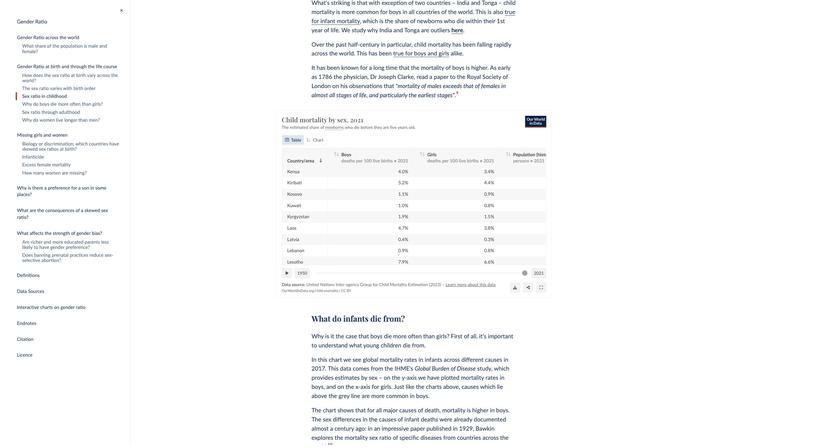 Task type: locate. For each thing, give the bounding box(es) containing it.
1 vertical spatial 0.8%
[[485, 248, 495, 254]]

girls? up men?
[[92, 101, 103, 107]]

for
[[381, 8, 388, 15], [312, 17, 319, 24], [406, 50, 413, 57], [361, 64, 368, 71], [71, 185, 77, 191], [373, 282, 378, 287], [372, 384, 380, 391], [368, 407, 375, 414]]

1st
[[497, 17, 505, 24]]

within
[[466, 17, 482, 24]]

son
[[82, 185, 89, 191]]

2 per from the left
[[442, 158, 449, 164]]

2 arrow down long image from the left
[[509, 152, 512, 157]]

1 100 from the left
[[364, 158, 372, 164]]

1 vertical spatial almost
[[312, 425, 329, 433]]

are left five
[[383, 125, 389, 130]]

2 horizontal spatial to
[[450, 73, 456, 80]]

all inside what's striking is that with exception of two countries – india and tonga – child mortality is more common for boys in all countries of the world. this is also
[[409, 8, 415, 15]]

deaths for girls
[[428, 158, 441, 164]]

0 horizontal spatial girls
[[34, 132, 42, 138]]

0 vertical spatial this
[[476, 8, 487, 15]]

in this chart we see global mortality rates in infants across different causes in 2017. this data comes from the ihme's
[[312, 356, 509, 373]]

data inside "link"
[[17, 289, 27, 294]]

data sources
[[17, 289, 44, 294]]

2 vertical spatial birth
[[74, 86, 83, 91]]

arrow down long image
[[423, 152, 426, 157], [320, 158, 323, 163]]

1 arrow down long image from the left
[[337, 152, 340, 157]]

2 100 from the left
[[450, 158, 458, 164]]

1 vertical spatial share
[[35, 43, 46, 49]]

• for girls deaths per 100 live births • 2021
[[480, 158, 483, 164]]

data
[[282, 282, 291, 287], [17, 289, 27, 294]]

persons
[[514, 158, 530, 164]]

ago:
[[356, 425, 367, 433]]

0 horizontal spatial this
[[328, 365, 339, 373]]

causes
[[486, 356, 503, 363], [462, 384, 479, 391], [400, 407, 417, 414], [379, 416, 397, 423]]

in up lie
[[500, 375, 505, 382]]

1 horizontal spatial true
[[505, 8, 516, 15]]

life.
[[331, 26, 340, 34]]

girls up or
[[34, 132, 42, 138]]

and inside gender ratio at birth and through the life course how does the sex ratio at birth vary across the world? the sex ratio varies with birth order sex ratio in childhood why do boys die more often than girls? sex ratio through adulthood why do women live longer than men?
[[62, 64, 69, 69]]

– inside "study, which provides estimates by sex – on the y-axis we have plotted mortality rates in boys, and on the x-axis for girls. just like the charts above, causes which lie above the grey line are more common in boys."
[[379, 375, 383, 382]]

across inside in this chart we see global mortality rates in infants across different causes in 2017. this data comes from the ihme's
[[444, 356, 460, 363]]

century inside over the past half-century in particular, child mortality has been falling rapidly across the world. this has been
[[360, 41, 380, 48]]

2 gender from the top
[[17, 35, 32, 40]]

live inside boys deaths per 100 live births • 2021
[[373, 158, 380, 164]]

1 horizontal spatial infants
[[425, 356, 443, 363]]

2 how from the top
[[22, 170, 32, 176]]

that down royal
[[464, 82, 474, 90]]

0 horizontal spatial true
[[394, 50, 404, 57]]

been up the alike. in the top of the page
[[463, 41, 476, 48]]

to inside what affects the strength of gender bias? are richer and more educated parents less likely to have gender preference? does banning prenatal practices reduce sex- selective abortion?
[[34, 245, 38, 250]]

1 vertical spatial arrow down long image
[[320, 158, 323, 163]]

2 • from the left
[[480, 158, 483, 164]]

female
[[37, 162, 51, 168]]

sex inside missing girls and women biology or discrimination: which countries have skewed sex ratios at birth? infanticide excess female mortality how many women are missing?
[[39, 146, 46, 152]]

have inside missing girls and women biology or discrimination: which countries have skewed sex ratios at birth? infanticide excess female mortality how many women are missing?
[[109, 141, 119, 147]]

0.8%
[[485, 203, 495, 208], [485, 248, 495, 254]]

lebanon
[[288, 248, 305, 254]]

by left 'sex,'
[[329, 115, 336, 124]]

0 horizontal spatial boys.
[[417, 393, 430, 400]]

1 0.8% from the top
[[485, 203, 495, 208]]

often up from.
[[409, 333, 422, 340]]

0.8% up 6.6%
[[485, 248, 495, 254]]

share nodes image
[[527, 286, 530, 290]]

have
[[109, 141, 119, 147], [39, 245, 49, 250], [428, 375, 440, 382]]

what up are
[[17, 231, 28, 236]]

population
[[514, 152, 536, 157]]

1 vertical spatial .
[[455, 91, 456, 99]]

0 vertical spatial who
[[444, 17, 456, 24]]

across inside over the past half-century in particular, child mortality has been falling rapidly across the world. this has been
[[312, 50, 328, 57]]

1 horizontal spatial paper
[[434, 73, 449, 80]]

1 horizontal spatial charts
[[426, 384, 442, 391]]

true down particular,
[[394, 50, 404, 57]]

from inside the chart shows that for all major causes of death, mortality is higher in boys. the sex differences in the causes of infant deaths were already documented almost a century ago: in an impressive paper published in 1929, bawkin explores the mortality sex ratio of specific diseases from countries across the world.
[[444, 434, 456, 442]]

. left 9
[[455, 91, 456, 99]]

why
[[368, 26, 378, 34]]

been inside it has been known for a long time that the mortality of boys is higher. as early as 1786 the physician, dr joseph clarke, read a paper to the royal society of london on his observations that
[[327, 64, 340, 71]]

• inside girls deaths per 100 live births • 2021
[[480, 158, 483, 164]]

different
[[462, 356, 484, 363]]

from?
[[384, 314, 405, 324]]

reduce
[[90, 253, 104, 258]]

chart down the estimated share of
[[313, 137, 324, 143]]

do up biology
[[33, 117, 38, 123]]

more
[[342, 8, 355, 15], [58, 101, 69, 107], [53, 239, 63, 245], [458, 282, 467, 287], [394, 333, 407, 340], [372, 393, 385, 400]]

united
[[307, 282, 319, 287]]

0.9% up 7.9%
[[399, 248, 409, 254]]

what
[[22, 43, 34, 49], [17, 208, 28, 213], [17, 231, 28, 236], [312, 314, 331, 324]]

countries inside missing girls and women biology or discrimination: which countries have skewed sex ratios at birth? infanticide excess female mortality how many women are missing?
[[89, 141, 108, 147]]

1 vertical spatial infant
[[405, 416, 420, 423]]

boys inside why is it the case that boys die more often than girls? first of all, it's important to understand what young children die from.
[[371, 333, 383, 340]]

across inside gender ratio across the world what share of the population is male and female?
[[45, 35, 58, 40]]

3 • from the left
[[531, 158, 533, 164]]

die inside , which is the share of newborns who die within their 1st year of life. we study why india and tonga are outliers
[[457, 17, 465, 24]]

the right explores
[[335, 434, 344, 442]]

than inside why is it the case that boys die more often than girls? first of all, it's important to understand what young children die from.
[[424, 333, 435, 340]]

boys up young
[[371, 333, 383, 340]]

boys inside what's striking is that with exception of two countries – india and tonga – child mortality is more common for boys in all countries of the world. this is also
[[389, 8, 402, 15]]

sex
[[52, 72, 59, 78], [31, 86, 38, 91], [39, 146, 46, 152], [101, 208, 108, 213], [369, 375, 378, 382], [323, 416, 332, 423], [370, 434, 378, 442]]

sex ratio through adulthood link
[[16, 108, 130, 116]]

excess female mortality link
[[16, 161, 130, 169]]

rates inside "study, which provides estimates by sex – on the y-axis we have plotted mortality rates in boys, and on the x-axis for girls. just like the charts above, causes which lie above the grey line are more common in boys."
[[486, 375, 499, 382]]

100 for boys
[[364, 158, 372, 164]]

than down sex ratio in childhood link
[[82, 101, 91, 107]]

world. inside over the past half-century in particular, child mortality has been falling rapidly across the world. this has been
[[339, 50, 356, 57]]

is right striking
[[352, 0, 356, 6]]

how down excess
[[22, 170, 32, 176]]

in inside why is there a preference for a son in some places?
[[90, 185, 94, 191]]

rates down study, at the bottom right of the page
[[486, 375, 499, 382]]

birth
[[51, 64, 60, 69], [76, 72, 86, 78], [74, 86, 83, 91]]

arrow up long image for boys
[[334, 152, 337, 157]]

0 horizontal spatial arrow down long image
[[320, 158, 323, 163]]

ratio for gender ratio across the world what share of the population is male and female?
[[33, 35, 44, 40]]

0 horizontal spatial 100
[[364, 158, 372, 164]]

0 vertical spatial often
[[70, 101, 81, 107]]

sex up explores
[[323, 416, 332, 423]]

0 vertical spatial share
[[395, 17, 409, 24]]

0 horizontal spatial data
[[17, 289, 27, 294]]

2 horizontal spatial world.
[[458, 8, 475, 15]]

what for what are the consequences of a skewed sex ratio?
[[17, 208, 28, 213]]

share inside , which is the share of newborns who die within their 1st year of life. we study why india and tonga are outliers
[[395, 17, 409, 24]]

more inside what affects the strength of gender bias? are richer and more educated parents less likely to have gender preference? does banning prenatal practices reduce sex- selective abortion?
[[53, 239, 63, 245]]

1 almost from the top
[[312, 91, 328, 99]]

0 vertical spatial sex
[[22, 94, 30, 99]]

of up newborns
[[442, 8, 447, 15]]

rates
[[405, 356, 418, 363], [486, 375, 499, 382]]

infant inside true for infant mortality
[[321, 17, 336, 24]]

the up exceeds
[[457, 73, 466, 80]]

1 horizontal spatial tonga
[[482, 0, 498, 6]]

rapidly
[[494, 41, 512, 48]]

0 horizontal spatial this
[[318, 356, 328, 363]]

1 vertical spatial girls?
[[437, 333, 450, 340]]

deaths down girls
[[428, 158, 441, 164]]

in left childhood in the left of the page
[[42, 94, 45, 99]]

cc
[[341, 289, 346, 293]]

ratio up gender ratio across the world what share of the population is male and female?
[[35, 18, 47, 25]]

1 vertical spatial charts
[[426, 384, 442, 391]]

what are the consequences of a skewed sex ratio? link
[[10, 206, 130, 223]]

line
[[351, 393, 361, 400]]

1 horizontal spatial arrow down long image
[[509, 152, 512, 157]]

this down "half-"
[[357, 50, 368, 57]]

through down childhood in the left of the page
[[42, 109, 58, 115]]

what share of the population is male and female? link
[[16, 42, 130, 56]]

from
[[371, 365, 383, 373], [444, 434, 456, 442]]

0 vertical spatial common
[[357, 8, 379, 15]]

skewed inside missing girls and women biology or discrimination: which countries have skewed sex ratios at birth? infanticide excess female mortality how many women are missing?
[[22, 146, 38, 152]]

the down above
[[312, 407, 322, 414]]

a up explores
[[331, 425, 333, 433]]

gender ratio link
[[10, 17, 130, 26]]

0 vertical spatial arrow down long image
[[423, 152, 426, 157]]

close table of contents image
[[120, 8, 123, 12]]

2 sex from the top
[[22, 109, 30, 115]]

how many women are missing? link
[[16, 169, 130, 177]]

per for boys
[[356, 158, 363, 164]]

table
[[291, 137, 301, 143]]

0 vertical spatial women
[[40, 117, 55, 123]]

2 horizontal spatial •
[[531, 158, 533, 164]]

2 vertical spatial do
[[333, 314, 342, 324]]

which inside missing girls and women biology or discrimination: which countries have skewed sex ratios at birth? infanticide excess female mortality how many women are missing?
[[76, 141, 88, 147]]

that
[[357, 0, 368, 6], [399, 64, 410, 71], [384, 82, 395, 90], [464, 82, 474, 90], [359, 333, 369, 340], [356, 407, 366, 414]]

the left population
[[53, 43, 59, 49]]

1 vertical spatial axis
[[361, 384, 371, 391]]

preference
[[48, 185, 70, 191]]

the inside , which is the share of newborns who die within their 1st year of life. we study why india and tonga are outliers
[[385, 17, 394, 24]]

1 vertical spatial this
[[357, 50, 368, 57]]

1 horizontal spatial 100
[[450, 158, 458, 164]]

preference?
[[66, 245, 90, 250]]

share down the "child mortality by sex, 2021" on the left of page
[[310, 125, 320, 130]]

more inside why is it the case that boys die more often than girls? first of all, it's important to understand what young children die from.
[[394, 333, 407, 340]]

across down over
[[312, 50, 328, 57]]

0 horizontal spatial world.
[[312, 444, 328, 446]]

the up an
[[369, 416, 378, 423]]

ihme's
[[395, 365, 414, 373]]

have inside "study, which provides estimates by sex – on the y-axis we have plotted mortality rates in boys, and on the x-axis for girls. just like the charts above, causes which lie above the grey line are more common in boys."
[[428, 375, 440, 382]]

are inside missing girls and women biology or discrimination: which countries have skewed sex ratios at birth? infanticide excess female mortality how many women are missing?
[[62, 170, 68, 176]]

we
[[344, 356, 351, 363], [419, 375, 426, 382]]

0 vertical spatial from
[[371, 365, 383, 373]]

the down exception in the left of the page
[[385, 17, 394, 24]]

births inside girls deaths per 100 live births • 2021
[[467, 158, 479, 164]]

sex down world?
[[22, 94, 30, 99]]

1 • from the left
[[394, 158, 397, 164]]

1 vertical spatial common
[[386, 393, 409, 400]]

0 horizontal spatial infants
[[344, 314, 369, 324]]

2 arrow up long image from the left
[[420, 152, 423, 157]]

to up exceeds
[[450, 73, 456, 80]]

1 horizontal spatial girls?
[[437, 333, 450, 340]]

are down newborns
[[422, 26, 430, 34]]

1 horizontal spatial have
[[109, 141, 119, 147]]

0 vertical spatial girls?
[[92, 101, 103, 107]]

which left lie
[[481, 384, 496, 391]]

1 horizontal spatial births
[[467, 158, 479, 164]]

paper inside the chart shows that for all major causes of death, mortality is higher in boys. the sex differences in the causes of infant deaths were already documented almost a century ago: in an impressive paper published in 1929, bawkin explores the mortality sex ratio of specific diseases from countries across the world.
[[411, 425, 425, 433]]

deaths inside the chart shows that for all major causes of death, mortality is higher in boys. the sex differences in the causes of infant deaths were already documented almost a century ago: in an impressive paper published in 1929, bawkin explores the mortality sex ratio of specific diseases from countries across the world.
[[421, 416, 439, 423]]

all up , which is the share of newborns who die within their 1st year of life. we study why india and tonga are outliers
[[409, 8, 415, 15]]

gender inside gender ratio at birth and through the life course how does the sex ratio at birth vary across the world? the sex ratio varies with birth order sex ratio in childhood why do boys die more often than girls? sex ratio through adulthood why do women live longer than men?
[[17, 64, 32, 69]]

of down the early
[[503, 73, 508, 80]]

1 vertical spatial gender
[[17, 35, 32, 40]]

0 vertical spatial has
[[453, 41, 462, 48]]

1 vertical spatial india
[[380, 26, 392, 34]]

1 horizontal spatial at
[[60, 146, 64, 152]]

data
[[488, 282, 496, 287], [340, 365, 352, 373]]

gender down data sources "link"
[[61, 305, 75, 310]]

who inside , which is the share of newborns who die within their 1st year of life. we study why india and tonga are outliers
[[444, 17, 456, 24]]

1 births from the left
[[381, 158, 393, 164]]

1 vertical spatial we
[[419, 375, 426, 382]]

girls? inside why is it the case that boys die more often than girls? first of all, it's important to understand what young children die from.
[[437, 333, 450, 340]]

0 horizontal spatial century
[[335, 425, 354, 433]]

nations
[[320, 282, 335, 287]]

2 horizontal spatial have
[[428, 375, 440, 382]]

countries inside the chart shows that for all major causes of death, mortality is higher in boys. the sex differences in the causes of infant deaths were already documented almost a century ago: in an impressive paper published in 1929, bawkin explores the mortality sex ratio of specific diseases from countries across the world.
[[458, 434, 481, 442]]

ratio inside the chart shows that for all major causes of death, mortality is higher in boys. the sex differences in the causes of infant deaths were already documented almost a century ago: in an impressive paper published in 1929, bawkin explores the mortality sex ratio of specific diseases from countries across the world.
[[380, 434, 392, 442]]

1 horizontal spatial all
[[376, 407, 382, 414]]

what for what affects the strength of gender bias? are richer and more educated parents less likely to have gender preference? does banning prenatal practices reduce sex- selective abortion?
[[17, 231, 28, 236]]

this right about
[[480, 282, 487, 287]]

1 vertical spatial all
[[330, 91, 335, 99]]

chart left shows
[[323, 407, 336, 414]]

0 vertical spatial tonga
[[482, 0, 498, 6]]

world?
[[22, 78, 36, 83]]

we down global
[[419, 375, 426, 382]]

1 vertical spatial tonga
[[405, 26, 420, 34]]

understand
[[319, 342, 348, 349]]

die
[[457, 17, 465, 24], [51, 101, 57, 107], [354, 125, 360, 130], [371, 314, 382, 324], [384, 333, 392, 340], [403, 342, 411, 349]]

and inside gender ratio across the world what share of the population is male and female?
[[99, 43, 107, 49]]

years
[[398, 125, 408, 130]]

2 almost from the top
[[312, 425, 329, 433]]

0 horizontal spatial rates
[[405, 356, 418, 363]]

course
[[103, 64, 117, 69]]

1 vertical spatial often
[[409, 333, 422, 340]]

1 horizontal spatial century
[[360, 41, 380, 48]]

2 horizontal spatial this
[[476, 8, 487, 15]]

2 births from the left
[[467, 158, 479, 164]]

across down life
[[97, 72, 110, 78]]

mortality inside it has been known for a long time that the mortality of boys is higher. as early as 1786 the physician, dr joseph clarke, read a paper to the royal society of london on his observations that
[[421, 64, 445, 71]]

and down the outliers
[[428, 50, 438, 57]]

0 vertical spatial infant
[[321, 17, 336, 24]]

males
[[428, 82, 442, 90]]

0 horizontal spatial .
[[455, 91, 456, 99]]

that inside why is it the case that boys die more often than girls? first of all, it's important to understand what young children die from.
[[359, 333, 369, 340]]

1 vertical spatial by
[[362, 375, 368, 382]]

0 vertical spatial rates
[[405, 356, 418, 363]]

with
[[369, 0, 381, 6], [63, 86, 72, 91]]

0 vertical spatial at
[[45, 64, 49, 69]]

a right there
[[44, 185, 47, 191]]

boys. up the documented
[[497, 407, 510, 414]]

tonga inside , which is the share of newborns who die within their 1st year of life. we study why india and tonga are outliers
[[405, 26, 420, 34]]

we inside "study, which provides estimates by sex – on the y-axis we have plotted mortality rates in boys, and on the x-axis for girls. just like the charts above, causes which lie above the grey line are more common in boys."
[[419, 375, 426, 382]]

who die before they are five years old.
[[344, 125, 416, 130]]

the left consequences
[[37, 208, 44, 213]]

women down "female"
[[45, 170, 61, 176]]

how inside gender ratio at birth and through the life course how does the sex ratio at birth vary across the world? the sex ratio varies with birth order sex ratio in childhood why do boys die more often than girls? sex ratio through adulthood why do women live longer than men?
[[22, 72, 32, 78]]

paper up the males
[[434, 73, 449, 80]]

higher.
[[472, 64, 489, 71]]

1 gender from the top
[[17, 18, 34, 25]]

girls? left the first in the right bottom of the page
[[437, 333, 450, 340]]

true inside true for infant mortality
[[505, 8, 516, 15]]

countries down 1929,
[[458, 434, 481, 442]]

to up in
[[312, 342, 317, 349]]

per for girls
[[442, 158, 449, 164]]

often inside gender ratio at birth and through the life course how does the sex ratio at birth vary across the world? the sex ratio varies with birth order sex ratio in childhood why do boys die more often than girls? sex ratio through adulthood why do women live longer than men?
[[70, 101, 81, 107]]

1 how from the top
[[22, 72, 32, 78]]

in down "important"
[[504, 356, 509, 363]]

on left 'his'
[[333, 82, 339, 90]]

abortion?
[[42, 258, 61, 263]]

provides
[[312, 375, 334, 382]]

birth left vary
[[76, 72, 86, 78]]

0 horizontal spatial axis
[[361, 384, 371, 391]]

for right group
[[373, 282, 378, 287]]

mortality inside true for infant mortality
[[337, 17, 360, 24]]

common up the ,
[[357, 8, 379, 15]]

1 vertical spatial this
[[318, 356, 328, 363]]

of down the "child mortality by sex, 2021" on the left of page
[[321, 125, 325, 130]]

0 horizontal spatial been
[[327, 64, 340, 71]]

century inside the chart shows that for all major causes of death, mortality is higher in boys. the sex differences in the causes of infant deaths were already documented almost a century ago: in an impressive paper published in 1929, bawkin explores the mortality sex ratio of specific diseases from countries across the world.
[[335, 425, 354, 433]]

ratio for gender ratio
[[35, 18, 47, 25]]

century down differences
[[335, 425, 354, 433]]

mortality down disease
[[461, 375, 485, 382]]

with inside gender ratio at birth and through the life course how does the sex ratio at birth vary across the world? the sex ratio varies with birth order sex ratio in childhood why do boys die more often than girls? sex ratio through adulthood why do women live longer than men?
[[63, 86, 72, 91]]

birth up sex ratio in childhood link
[[74, 86, 83, 91]]

gender up prenatal
[[50, 245, 65, 250]]

by
[[347, 289, 352, 293]]

for inside "study, which provides estimates by sex – on the y-axis we have plotted mortality rates in boys, and on the x-axis for girls. just like the charts above, causes which lie above the grey line are more common in boys."
[[372, 384, 380, 391]]

countries up newborns
[[416, 8, 440, 15]]

true for boys and girls alike.
[[394, 50, 464, 57]]

2021 inside girls deaths per 100 live births • 2021
[[484, 158, 495, 164]]

on down data sources "link"
[[54, 305, 59, 310]]

1 horizontal spatial common
[[386, 393, 409, 400]]

that up the ,
[[357, 0, 368, 6]]

2 vertical spatial world.
[[312, 444, 328, 446]]

were
[[440, 416, 453, 423]]

0 vertical spatial charts
[[40, 305, 53, 310]]

a inside the chart shows that for all major causes of death, mortality is higher in boys. the sex differences in the causes of infant deaths were already documented almost a century ago: in an impressive paper published in 1929, bawkin explores the mortality sex ratio of specific diseases from countries across the world.
[[331, 425, 333, 433]]

what do infants die from?
[[312, 314, 405, 324]]

of inside what are the consequences of a skewed sex ratio?
[[76, 208, 80, 213]]

why do boys die more often than girls? link
[[16, 100, 130, 108]]

of down royal
[[476, 82, 480, 90]]

arrow up long image
[[334, 152, 337, 157], [420, 152, 423, 157]]

more down striking
[[342, 8, 355, 15]]

does
[[33, 72, 43, 78]]

2021 up 3.4%
[[484, 158, 495, 164]]

2 vertical spatial have
[[428, 375, 440, 382]]

the chart shows that for all major causes of death, mortality is higher in boys. the sex differences in the causes of infant deaths were already documented almost a century ago: in an impressive paper published in 1929, bawkin explores the mortality sex ratio of specific diseases from countries across the world.
[[312, 407, 510, 446]]

0.8% for 0.9%
[[485, 248, 495, 254]]

0 vertical spatial birth
[[51, 64, 60, 69]]

from down published
[[444, 434, 456, 442]]

2 vertical spatial been
[[327, 64, 340, 71]]

1 per from the left
[[356, 158, 363, 164]]

"mortality of males exceeds that of females in almost all stages of life, and particularly the earliest stages"
[[312, 82, 506, 99]]

the inside gender ratio at birth and through the life course how does the sex ratio at birth vary across the world? the sex ratio varies with birth order sex ratio in childhood why do boys die more often than girls? sex ratio through adulthood why do women live longer than men?
[[22, 86, 30, 91]]

for inside the chart shows that for all major causes of death, mortality is higher in boys. the sex differences in the causes of infant deaths were already documented almost a century ago: in an impressive paper published in 1929, bawkin explores the mortality sex ratio of specific diseases from countries across the world.
[[368, 407, 375, 414]]

1 horizontal spatial child
[[504, 0, 516, 6]]

has up long
[[369, 50, 378, 57]]

0 horizontal spatial arrow up long image
[[334, 152, 337, 157]]

1 vertical spatial boys.
[[497, 407, 510, 414]]

2017.
[[312, 365, 327, 373]]

1 horizontal spatial share
[[310, 125, 320, 130]]

vary
[[87, 72, 96, 78]]

1 vertical spatial been
[[379, 50, 392, 57]]

0 vertical spatial through
[[70, 64, 87, 69]]

(historical
[[537, 152, 557, 157]]

0.9% for lebanon
[[399, 248, 409, 254]]

0 vertical spatial to
[[450, 73, 456, 80]]

1 horizontal spatial boys.
[[497, 407, 510, 414]]

paper up specific
[[411, 425, 425, 433]]

first
[[451, 333, 463, 340]]

the inside what are the consequences of a skewed sex ratio?
[[37, 208, 44, 213]]

1 horizontal spatial this
[[357, 50, 368, 57]]

1 arrow up long image from the left
[[334, 152, 337, 157]]

all left stages
[[330, 91, 335, 99]]

does
[[22, 253, 33, 258]]

0 vertical spatial data
[[282, 282, 291, 287]]

the right affects at left bottom
[[45, 231, 52, 236]]

this up provides on the left bottom of page
[[328, 365, 339, 373]]

y-
[[402, 375, 407, 382]]

male
[[88, 43, 98, 49]]

mortality inside what's striking is that with exception of two countries – india and tonga – child mortality is more common for boys in all countries of the world. this is also
[[312, 8, 335, 15]]

we left see
[[344, 356, 351, 363]]

share
[[395, 17, 409, 24], [35, 43, 46, 49], [310, 125, 320, 130]]

gender for gender ratio
[[17, 18, 34, 25]]

true for infant mortality
[[312, 8, 516, 24]]

0 horizontal spatial arrow down long image
[[337, 152, 340, 157]]

arrow down long image
[[337, 152, 340, 157], [509, 152, 512, 157]]

we inside in this chart we see global mortality rates in infants across different causes in 2017. this data comes from the ihme's
[[344, 356, 351, 363]]

and right male
[[99, 43, 107, 49]]

deaths inside girls deaths per 100 live births • 2021
[[428, 158, 441, 164]]

1 horizontal spatial who
[[444, 17, 456, 24]]

definitions
[[17, 273, 40, 279]]

what down ourworldindata.org/child-mortality | cc by
[[312, 314, 331, 324]]

1 vertical spatial gender
[[50, 245, 65, 250]]

is inside it has been known for a long time that the mortality of boys is higher. as early as 1786 the physician, dr joseph clarke, read a paper to the royal society of london on his observations that
[[466, 64, 470, 71]]

3 gender from the top
[[17, 64, 32, 69]]

in left particular,
[[381, 41, 386, 48]]

across left world
[[45, 35, 58, 40]]

girls left the alike. in the top of the page
[[439, 50, 450, 57]]

endnotes
[[17, 321, 36, 326]]

how
[[22, 72, 32, 78], [22, 170, 32, 176]]

girls
[[428, 152, 437, 157]]

comes
[[353, 365, 370, 373]]

across inside gender ratio at birth and through the life course how does the sex ratio at birth vary across the world? the sex ratio varies with birth order sex ratio in childhood why do boys die more often than girls? sex ratio through adulthood why do women live longer than men?
[[97, 72, 110, 78]]

for inside why is there a preference for a son in some places?
[[71, 185, 77, 191]]

sex up missing
[[22, 109, 30, 115]]

india inside , which is the share of newborns who die within their 1st year of life. we study why india and tonga are outliers
[[380, 26, 392, 34]]

kosovo
[[288, 191, 302, 197]]

common inside "study, which provides estimates by sex – on the y-axis we have plotted mortality rates in boys, and on the x-axis for girls. just like the charts above, causes which lie above the grey line are more common in boys."
[[386, 393, 409, 400]]

2 0.8% from the top
[[485, 248, 495, 254]]

by inside "study, which provides estimates by sex – on the y-axis we have plotted mortality rates in boys, and on the x-axis for girls. just like the charts above, causes which lie above the grey line are more common in boys."
[[362, 375, 368, 382]]

1 horizontal spatial .
[[464, 26, 465, 34]]

charts
[[40, 305, 53, 310], [426, 384, 442, 391]]

0.4%
[[399, 237, 409, 242]]

birth?
[[65, 146, 77, 152]]

the down "mortality
[[409, 91, 417, 99]]

0 vertical spatial we
[[344, 356, 351, 363]]

true for true for infant mortality
[[505, 8, 516, 15]]

higher
[[473, 407, 489, 414]]

live inside girls deaths per 100 live births • 2021
[[459, 158, 466, 164]]

0 horizontal spatial to
[[34, 245, 38, 250]]

ratio inside gender ratio at birth and through the life course how does the sex ratio at birth vary across the world? the sex ratio varies with birth order sex ratio in childhood why do boys die more often than girls? sex ratio through adulthood why do women live longer than men?
[[33, 64, 44, 69]]

with up sex ratio in childhood link
[[63, 86, 72, 91]]

above,
[[444, 384, 461, 391]]

1 horizontal spatial infant
[[405, 416, 420, 423]]

what inside what are the consequences of a skewed sex ratio?
[[17, 208, 28, 213]]

consequences
[[45, 208, 74, 213]]



Task type: vqa. For each thing, say whether or not it's contained in the screenshot.
100
yes



Task type: describe. For each thing, give the bounding box(es) containing it.
countries right two
[[427, 0, 451, 6]]

more inside gender ratio at birth and through the life course how does the sex ratio at birth vary across the world? the sex ratio varies with birth order sex ratio in childhood why do boys die more often than girls? sex ratio through adulthood why do women live longer than men?
[[58, 101, 69, 107]]

1 horizontal spatial arrow down long image
[[423, 152, 426, 157]]

in down like
[[410, 393, 415, 400]]

at inside missing girls and women biology or discrimination: which countries have skewed sex ratios at birth? infanticide excess female mortality how many women are missing?
[[60, 146, 64, 152]]

kyrgyzstan
[[288, 214, 310, 220]]

what are the consequences of a skewed sex ratio?
[[17, 208, 108, 220]]

child mortality by sex, 2021
[[282, 115, 364, 124]]

india inside what's striking is that with exception of two countries – india and tonga – child mortality is more common for boys in all countries of the world. this is also
[[457, 0, 470, 6]]

ourworldindata.org/child-mortality link
[[282, 289, 339, 293]]

as
[[312, 73, 317, 80]]

live inside gender ratio at birth and through the life course how does the sex ratio at birth vary across the world? the sex ratio varies with birth order sex ratio in childhood why do boys die more often than girls? sex ratio through adulthood why do women live longer than men?
[[56, 117, 63, 123]]

mortality down nations
[[325, 289, 339, 293]]

are inside , which is the share of newborns who die within their 1st year of life. we study why india and tonga are outliers
[[422, 26, 430, 34]]

clarke,
[[398, 73, 416, 80]]

in left an
[[368, 425, 373, 433]]

2021 up expand icon
[[534, 271, 544, 276]]

two
[[416, 0, 426, 6]]

1.6%
[[399, 146, 409, 152]]

educated
[[64, 239, 83, 245]]

0 horizontal spatial charts
[[40, 305, 53, 310]]

die inside gender ratio at birth and through the life course how does the sex ratio at birth vary across the world? the sex ratio varies with birth order sex ratio in childhood why do boys die more often than girls? sex ratio through adulthood why do women live longer than men?
[[51, 101, 57, 107]]

prenatal
[[52, 253, 69, 258]]

sex up varies
[[52, 72, 59, 78]]

ourworldindata.org/child-mortality | cc by
[[282, 289, 352, 293]]

to inside it has been known for a long time that the mortality of boys is higher. as early as 1786 the physician, dr joseph clarke, read a paper to the royal society of london on his observations that
[[450, 73, 456, 80]]

to inside why is it the case that boys die more often than girls? first of all, it's important to understand what young children die from.
[[312, 342, 317, 349]]

infant inside the chart shows that for all major causes of death, mortality is higher in boys. the sex differences in the causes of infant deaths were already documented almost a century ago: in an impressive paper published in 1929, bawkin explores the mortality sex ratio of specific diseases from countries across the world.
[[405, 416, 420, 423]]

data for data source: united nations inter-agency group for child mortality estimation (2023) – learn more about this data
[[282, 282, 291, 287]]

, which is the share of newborns who die within their 1st year of life. we study why india and tonga are outliers
[[312, 17, 505, 34]]

of inside gender ratio across the world what share of the population is male and female?
[[47, 43, 51, 49]]

world. inside the chart shows that for all major causes of death, mortality is higher in boys. the sex differences in the causes of infant deaths were already documented almost a century ago: in an impressive paper published in 1929, bawkin explores the mortality sex ratio of specific diseases from countries across the world.
[[312, 444, 328, 446]]

paper inside it has been known for a long time that the mortality of boys is higher. as early as 1786 the physician, dr joseph clarke, read a paper to the royal society of london on his observations that
[[434, 73, 449, 80]]

the left past
[[326, 41, 335, 48]]

arrow up long image
[[506, 152, 509, 157]]

0.8% for 1.0%
[[485, 203, 495, 208]]

almost inside the chart shows that for all major causes of death, mortality is higher in boys. the sex differences in the causes of infant deaths were already documented almost a century ago: in an impressive paper published in 1929, bawkin explores the mortality sex ratio of specific diseases from countries across the world.
[[312, 425, 329, 433]]

the down the documented
[[501, 434, 509, 442]]

that inside "mortality of males exceeds that of females in almost all stages of life, and particularly the earliest stages"
[[464, 82, 474, 90]]

births for girls deaths per 100 live births • 2021
[[467, 158, 479, 164]]

2 vertical spatial women
[[45, 170, 61, 176]]

which right study, at the bottom right of the page
[[495, 365, 510, 373]]

the right like
[[416, 384, 425, 391]]

the left grey
[[329, 393, 337, 400]]

this inside in this chart we see global mortality rates in infants across different causes in 2017. this data comes from the ihme's
[[318, 356, 328, 363]]

child inside over the past half-century in particular, child mortality has been falling rapidly across the world. this has been
[[415, 41, 427, 48]]

particularly
[[380, 91, 408, 99]]

source:
[[292, 282, 306, 287]]

the down 'course'
[[111, 72, 118, 78]]

1 vertical spatial do
[[33, 117, 38, 123]]

on inside it has been known for a long time that the mortality of boys is higher. as early as 1786 the physician, dr joseph clarke, read a paper to the royal society of london on his observations that
[[333, 82, 339, 90]]

the up read
[[411, 64, 420, 71]]

above
[[312, 393, 327, 400]]

gender for gender ratio across the world what share of the population is male and female?
[[17, 35, 32, 40]]

100 for girls
[[450, 158, 458, 164]]

the up the table icon
[[282, 125, 289, 130]]

of inside what affects the strength of gender bias? are richer and more educated parents less likely to have gender preference? does banning prenatal practices reduce sex- selective abortion?
[[71, 231, 75, 236]]

1 sex from the top
[[22, 94, 30, 99]]

the down past
[[330, 50, 338, 57]]

of left death,
[[418, 407, 424, 414]]

1 horizontal spatial has
[[369, 50, 378, 57]]

what for what do infants die from?
[[312, 314, 331, 324]]

– left the learn
[[443, 282, 445, 287]]

and inside "study, which provides estimates by sex – on the y-axis we have plotted mortality rates in boys, and on the x-axis for girls. just like the charts above, causes which lie above the grey line are more common in boys."
[[327, 384, 336, 391]]

mortality inside over the past half-century in particular, child mortality has been falling rapidly across the world. this has been
[[428, 41, 451, 48]]

,
[[360, 17, 362, 24]]

what's
[[312, 0, 330, 6]]

of down the alike. in the top of the page
[[446, 64, 451, 71]]

6.6%
[[485, 259, 495, 265]]

interactive
[[17, 305, 39, 310]]

more inside what's striking is that with exception of two countries – india and tonga – child mortality is more common for boys in all countries of the world. this is also
[[342, 8, 355, 15]]

of left life,
[[353, 91, 358, 99]]

of left life.
[[324, 26, 330, 34]]

and inside , which is the share of newborns who die within their 1st year of life. we study why india and tonga are outliers
[[394, 26, 403, 34]]

1 vertical spatial birth
[[76, 72, 86, 78]]

• inside the population (historical estimates) persons • 2021
[[531, 158, 533, 164]]

boys. inside the chart shows that for all major causes of death, mortality is higher in boys. the sex differences in the causes of infant deaths were already documented almost a century ago: in an impressive paper published in 1929, bawkin explores the mortality sex ratio of specific diseases from countries across the world.
[[497, 407, 510, 414]]

9 link
[[456, 90, 459, 99]]

is left also
[[488, 8, 492, 15]]

true for true for boys and girls alike.
[[394, 50, 404, 57]]

die left from.
[[403, 342, 411, 349]]

1 vertical spatial who
[[345, 125, 353, 130]]

0 horizontal spatial through
[[42, 109, 58, 115]]

documented
[[474, 416, 507, 423]]

sex inside what are the consequences of a skewed sex ratio?
[[101, 208, 108, 213]]

causes down major
[[379, 416, 397, 423]]

sex ratio in childhood link
[[16, 93, 130, 100]]

girls inside missing girls and women biology or discrimination: which countries have skewed sex ratios at birth? infanticide excess female mortality how many women are missing?
[[34, 132, 42, 138]]

on up grey
[[338, 384, 344, 391]]

female?
[[22, 49, 38, 54]]

it
[[331, 333, 335, 340]]

the up explores
[[312, 416, 322, 423]]

5.2%
[[399, 180, 409, 186]]

this inside what's striking is that with exception of two countries – india and tonga – child mortality is more common for boys in all countries of the world. this is also
[[476, 8, 487, 15]]

0 vertical spatial than
[[82, 101, 91, 107]]

group
[[360, 282, 372, 287]]

girls? inside gender ratio at birth and through the life course how does the sex ratio at birth vary across the world? the sex ratio varies with birth order sex ratio in childhood why do boys die more often than girls? sex ratio through adulthood why do women live longer than men?
[[92, 101, 103, 107]]

true for boys and girls link
[[394, 50, 450, 57]]

that up the "clarke,"
[[399, 64, 410, 71]]

here
[[452, 26, 464, 34]]

– up here
[[452, 0, 456, 6]]

ratio up missing
[[31, 109, 40, 115]]

causes right major
[[400, 407, 417, 414]]

sex down an
[[370, 434, 378, 442]]

play image
[[286, 271, 289, 275]]

in up global
[[419, 356, 424, 363]]

discrimination:
[[44, 141, 74, 147]]

is inside , which is the share of newborns who die within their 1st year of life. we study why india and tonga are outliers
[[380, 17, 384, 24]]

more inside "study, which provides estimates by sex – on the y-axis we have plotted mortality rates in boys, and on the x-axis for girls. just like the charts above, causes which lie above the grey line are more common in boys."
[[372, 393, 385, 400]]

arrow down long image for population (historical estimates)
[[509, 152, 512, 157]]

death,
[[425, 407, 441, 414]]

child inside what's striking is that with exception of two countries – india and tonga – child mortality is more common for boys in all countries of the world. this is also
[[504, 0, 516, 6]]

which inside , which is the share of newborns who die within their 1st year of life. we study why india and tonga are outliers
[[363, 17, 378, 24]]

and inside "mortality of males exceeds that of females in almost all stages of life, and particularly the earliest stages"
[[370, 91, 379, 99]]

why down world?
[[22, 101, 32, 107]]

0 vertical spatial .
[[464, 26, 465, 34]]

girls deaths per 100 live births • 2021
[[428, 152, 495, 164]]

4.0%
[[399, 169, 409, 174]]

charts inside "study, which provides estimates by sex – on the y-axis we have plotted mortality rates in boys, and on the x-axis for girls. just like the charts above, causes which lie above the grey line are more common in boys."
[[426, 384, 442, 391]]

2021 up before on the left top of the page
[[350, 115, 364, 124]]

data for data sources
[[17, 289, 27, 294]]

the right does
[[44, 72, 51, 78]]

boys inside gender ratio at birth and through the life course how does the sex ratio at birth vary across the world? the sex ratio varies with birth order sex ratio in childhood why do boys die more often than girls? sex ratio through adulthood why do women live longer than men?
[[40, 101, 49, 107]]

die up children
[[384, 333, 392, 340]]

is inside why is it the case that boys die more often than girls? first of all, it's important to understand what young children die from.
[[326, 333, 329, 340]]

all inside the chart shows that for all major causes of death, mortality is higher in boys. the sex differences in the causes of infant deaths were already documented almost a century ago: in an impressive paper published in 1929, bawkin explores the mortality sex ratio of specific diseases from countries across the world.
[[376, 407, 382, 414]]

in left 1929,
[[453, 425, 458, 433]]

girls.
[[381, 384, 393, 391]]

. 9
[[455, 90, 459, 99]]

likely
[[22, 245, 33, 250]]

a left long
[[369, 64, 372, 71]]

deaths for boys
[[342, 158, 355, 164]]

important
[[488, 333, 514, 340]]

the up 'his'
[[334, 73, 342, 80]]

plotted
[[442, 375, 460, 382]]

shows
[[338, 407, 354, 414]]

– up also
[[499, 0, 503, 6]]

1 vertical spatial 0.9%
[[485, 191, 495, 197]]

this inside in this chart we see global mortality rates in infants across different causes in 2017. this data comes from the ihme's
[[328, 365, 339, 373]]

die left before on the left top of the page
[[354, 125, 360, 130]]

in
[[312, 356, 317, 363]]

2021 inside the population (historical estimates) persons • 2021
[[535, 158, 545, 164]]

0 vertical spatial chart
[[313, 137, 324, 143]]

explores
[[312, 434, 334, 442]]

year
[[312, 26, 323, 34]]

of down impressive
[[393, 434, 398, 442]]

download image
[[514, 286, 518, 290]]

2 vertical spatial gender
[[61, 305, 75, 310]]

of left two
[[409, 0, 414, 6]]

stages
[[337, 91, 352, 99]]

with inside what's striking is that with exception of two countries – india and tonga – child mortality is more common for boys in all countries of the world. this is also
[[369, 0, 381, 6]]

in inside over the past half-century in particular, child mortality has been falling rapidly across the world. this has been
[[381, 41, 386, 48]]

arrow up long image for girls
[[420, 152, 423, 157]]

women inside gender ratio at birth and through the life course how does the sex ratio at birth vary across the world? the sex ratio varies with birth order sex ratio in childhood why do boys die more often than girls? sex ratio through adulthood why do women live longer than men?
[[40, 117, 55, 123]]

ratio down world?
[[31, 94, 40, 99]]

the inside in this chart we see global mortality rates in infants across different causes in 2017. this data comes from the ihme's
[[385, 365, 393, 373]]

exception
[[382, 0, 407, 6]]

7.9%
[[399, 259, 409, 265]]

2 vertical spatial share
[[310, 125, 320, 130]]

missing
[[17, 132, 33, 138]]

mortality up the estimated share of
[[300, 115, 327, 124]]

is down striking
[[337, 8, 340, 15]]

study, which provides estimates by sex – on the y-axis we have plotted mortality rates in boys, and on the x-axis for girls. just like the charts above, causes which lie above the grey line are more common in boys.
[[312, 365, 510, 400]]

mortality up were
[[443, 407, 466, 414]]

how inside missing girls and women biology or discrimination: which countries have skewed sex ratios at birth? infanticide excess female mortality how many women are missing?
[[22, 170, 32, 176]]

0.9% for 1.2%
[[485, 157, 495, 163]]

ratio down data sources "link"
[[76, 305, 86, 310]]

the inside "mortality of males exceeds that of females in almost all stages of life, and particularly the earliest stages"
[[409, 91, 417, 99]]

gender ratio across the world link
[[10, 33, 130, 42]]

1 horizontal spatial data
[[488, 282, 496, 287]]

learn more about this data link
[[446, 282, 496, 287]]

0 vertical spatial gender
[[77, 231, 91, 236]]

what's striking is that with exception of two countries – india and tonga – child mortality is more common for boys in all countries of the world. this is also
[[312, 0, 516, 15]]

2 horizontal spatial at
[[71, 72, 75, 78]]

more right the learn
[[458, 282, 467, 287]]

of down read
[[422, 82, 427, 90]]

1 horizontal spatial child
[[380, 282, 389, 287]]

arrow down long image for boys
[[337, 152, 340, 157]]

2021 inside boys deaths per 100 live births • 2021
[[398, 158, 409, 164]]

the left life
[[88, 64, 95, 69]]

2 horizontal spatial been
[[463, 41, 476, 48]]

1 horizontal spatial this
[[480, 282, 487, 287]]

1 horizontal spatial through
[[70, 64, 87, 69]]

boys,
[[312, 384, 325, 391]]

1 vertical spatial women
[[52, 132, 68, 138]]

gender ratio at birth and through the life course how does the sex ratio at birth vary across the world? the sex ratio varies with birth order sex ratio in childhood why do boys die more often than girls? sex ratio through adulthood why do women live longer than men?
[[17, 64, 118, 123]]

that down "joseph"
[[384, 82, 395, 90]]

grey
[[339, 393, 350, 400]]

and inside missing girls and women biology or discrimination: which countries have skewed sex ratios at birth? infanticide excess female mortality how many women are missing?
[[44, 132, 51, 138]]

joseph
[[378, 73, 396, 80]]

long
[[374, 64, 385, 71]]

study
[[352, 26, 366, 34]]

kenya
[[288, 169, 300, 174]]

affects
[[30, 231, 44, 236]]

1 horizontal spatial axis
[[407, 375, 417, 382]]

in up the documented
[[490, 407, 495, 414]]

a right read
[[430, 73, 433, 80]]

2 horizontal spatial has
[[453, 41, 462, 48]]

society
[[483, 73, 502, 80]]

sex down world?
[[31, 86, 38, 91]]

of up plotted
[[451, 365, 456, 373]]

are inside what are the consequences of a skewed sex ratio?
[[30, 208, 36, 213]]

that inside what's striking is that with exception of two countries – india and tonga – child mortality is more common for boys in all countries of the world. this is also
[[357, 0, 368, 6]]

life,
[[360, 91, 368, 99]]

data source: united nations inter-agency group for child mortality estimation (2023) – learn more about this data
[[282, 282, 496, 287]]

in up ago:
[[363, 416, 368, 423]]

skewed inside what are the consequences of a skewed sex ratio?
[[85, 208, 100, 213]]

the left y-
[[392, 375, 401, 382]]

live for boys deaths per 100 live births • 2021
[[373, 158, 380, 164]]

chart inside in this chart we see global mortality rates in infants across different causes in 2017. this data comes from the ihme's
[[329, 356, 342, 363]]

infanticide link
[[16, 153, 130, 161]]

sex,
[[337, 115, 349, 124]]

for down particular,
[[406, 50, 413, 57]]

is inside gender ratio across the world what share of the population is male and female?
[[84, 43, 87, 49]]

0 horizontal spatial child
[[282, 115, 298, 124]]

ratio left varies
[[39, 86, 49, 91]]

1.0%
[[399, 203, 409, 208]]

die left the from?
[[371, 314, 382, 324]]

. inside . 9
[[455, 91, 456, 99]]

what affects the strength of gender bias? are richer and more educated parents less likely to have gender preference? does banning prenatal practices reduce sex- selective abortion?
[[17, 231, 113, 263]]

is inside the chart shows that for all major causes of death, mortality is higher in boys. the sex differences in the causes of infant deaths were already documented almost a century ago: in an impressive paper published in 1929, bawkin explores the mortality sex ratio of specific diseases from countries across the world.
[[467, 407, 471, 414]]

births for boys deaths per 100 live births • 2021
[[381, 158, 393, 164]]

bawkin
[[476, 425, 495, 433]]

the left the x-
[[346, 384, 354, 391]]

1 horizontal spatial girls
[[439, 50, 450, 57]]

royal
[[467, 73, 481, 80]]

boys
[[342, 152, 352, 157]]

boys up read
[[415, 50, 427, 57]]

earliest
[[419, 91, 436, 99]]

why up missing
[[22, 117, 32, 123]]

childhood
[[46, 94, 67, 99]]

differences
[[333, 416, 362, 423]]

of up impressive
[[398, 416, 403, 423]]

mortality inside "study, which provides estimates by sex – on the y-axis we have plotted mortality rates in boys, and on the x-axis for girls. just like the charts above, causes which lie above the grey line are more common in boys."
[[461, 375, 485, 382]]

striking
[[331, 0, 350, 6]]

study,
[[478, 365, 493, 373]]

latvia
[[288, 237, 300, 242]]

it
[[312, 64, 316, 71]]

of down what's striking is that with exception of two countries – india and tonga – child mortality is more common for boys in all countries of the world. this is also
[[411, 17, 416, 24]]

3.4%
[[485, 169, 495, 174]]

the inside what affects the strength of gender bias? are richer and more educated parents less likely to have gender preference? does banning prenatal practices reduce sex- selective abortion?
[[45, 231, 52, 236]]

table image
[[285, 138, 289, 142]]

the inside why is it the case that boys die more often than girls? first of all, it's important to understand what young children die from.
[[336, 333, 345, 340]]

lesotho
[[288, 259, 303, 265]]

also
[[494, 8, 504, 15]]

ratio for gender ratio at birth and through the life course how does the sex ratio at birth vary across the world? the sex ratio varies with birth order sex ratio in childhood why do boys die more often than girls? sex ratio through adulthood why do women live longer than men?
[[33, 64, 44, 69]]

x-
[[356, 384, 361, 391]]

global
[[363, 356, 379, 363]]

the left world
[[60, 35, 66, 40]]

live for girls deaths per 100 live births • 2021
[[459, 158, 466, 164]]

are
[[22, 239, 30, 245]]

from inside in this chart we see global mortality rates in infants across different causes in 2017. this data comes from the ihme's
[[371, 365, 383, 373]]

expand image
[[540, 286, 543, 290]]

on up girls.
[[384, 375, 391, 382]]

is inside why is there a preference for a son in some places?
[[28, 185, 31, 191]]

half-
[[349, 41, 360, 48]]

richer
[[31, 239, 43, 245]]

a inside what are the consequences of a skewed sex ratio?
[[81, 208, 83, 213]]

0 vertical spatial do
[[33, 101, 38, 107]]

a left son
[[78, 185, 81, 191]]

boys. inside "study, which provides estimates by sex – on the y-axis we have plotted mortality rates in boys, and on the x-axis for girls. just like the charts above, causes which lie above the grey line are more common in boys."
[[417, 393, 430, 400]]

gender for gender ratio at birth and through the life course how does the sex ratio at birth vary across the world? the sex ratio varies with birth order sex ratio in childhood why do boys die more often than girls? sex ratio through adulthood why do women live longer than men?
[[17, 64, 32, 69]]

often inside why is it the case that boys die more often than girls? first of all, it's important to understand what young children die from.
[[409, 333, 422, 340]]

• for boys deaths per 100 live births • 2021
[[394, 158, 397, 164]]

mortality down ago:
[[345, 434, 368, 442]]

all inside "mortality of males exceeds that of females in almost all stages of life, and particularly the earliest stages"
[[330, 91, 335, 99]]

0 horizontal spatial by
[[329, 115, 336, 124]]

0 horizontal spatial at
[[45, 64, 49, 69]]

what inside gender ratio across the world what share of the population is male and female?
[[22, 43, 34, 49]]

1 vertical spatial than
[[78, 117, 88, 123]]

bias?
[[92, 231, 102, 236]]

rates inside in this chart we see global mortality rates in infants across different causes in 2017. this data comes from the ihme's
[[405, 356, 418, 363]]

of inside why is it the case that boys die more often than girls? first of all, it's important to understand what young children die from.
[[464, 333, 470, 340]]

for inside true for infant mortality
[[312, 17, 319, 24]]

what affects the strength of gender bias? link
[[10, 229, 130, 238]]

across inside the chart shows that for all major causes of death, mortality is higher in boys. the sex differences in the causes of infant deaths were already documented almost a century ago: in an impressive paper published in 1929, bawkin explores the mortality sex ratio of specific diseases from countries across the world.
[[483, 434, 499, 442]]

sex inside "study, which provides estimates by sex – on the y-axis we have plotted mortality rates in boys, and on the x-axis for girls. just like the charts above, causes which lie above the grey line are more common in boys."
[[369, 375, 378, 382]]

ratio down "gender ratio at birth and through the life course" link
[[60, 72, 70, 78]]

child mortality by sex, 2021 link
[[282, 115, 547, 124]]

ratio?
[[17, 215, 29, 220]]

share inside gender ratio across the world what share of the population is male and female?
[[35, 43, 46, 49]]

boys inside it has been known for a long time that the mortality of boys is higher. as early as 1786 the physician, dr joseph clarke, read a paper to the royal society of london on his observations that
[[453, 64, 465, 71]]

that inside the chart shows that for all major causes of death, mortality is higher in boys. the sex differences in the causes of infant deaths were already documented almost a century ago: in an impressive paper published in 1929, bawkin explores the mortality sex ratio of specific diseases from countries across the world.
[[356, 407, 366, 414]]

this inside over the past half-century in particular, child mortality has been falling rapidly across the world. this has been
[[357, 50, 368, 57]]

places?
[[17, 192, 32, 198]]



